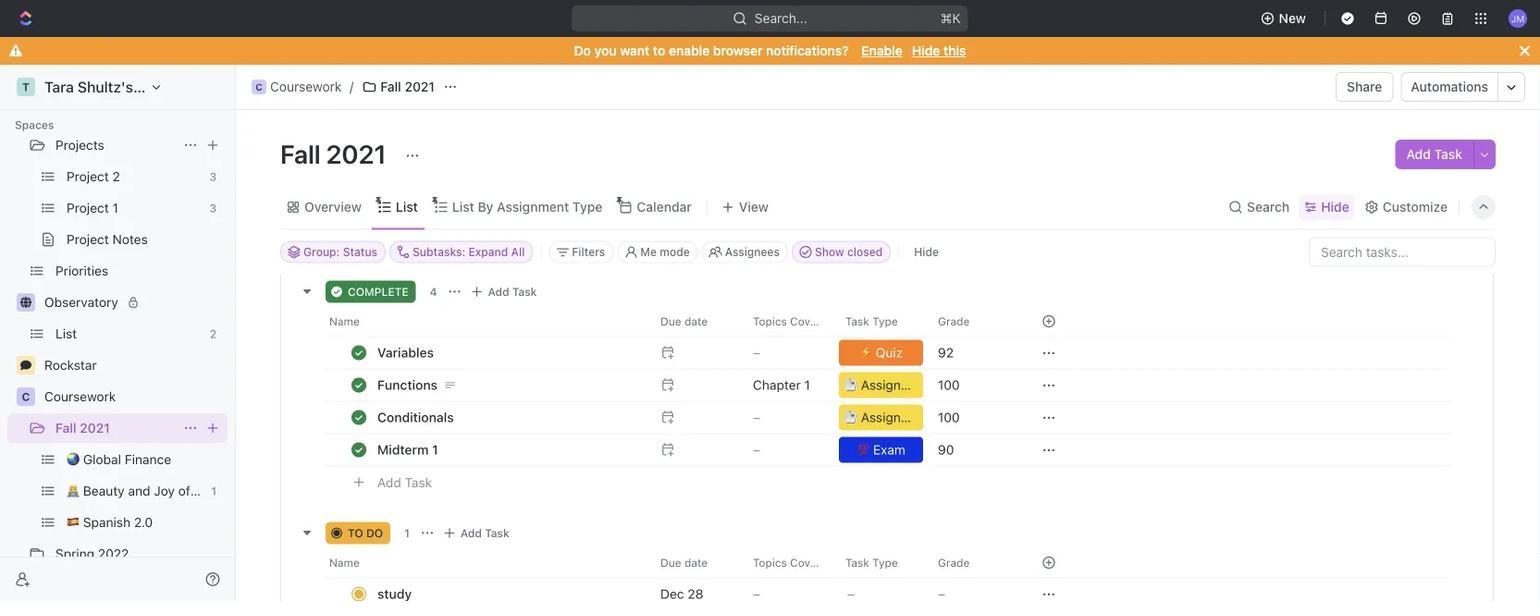 Task type: vqa. For each thing, say whether or not it's contained in the screenshot.


Task type: locate. For each thing, give the bounding box(es) containing it.
coursework, , element down comment "icon"
[[17, 388, 35, 406]]

do
[[574, 43, 591, 58]]

1 grade from the top
[[938, 316, 970, 329]]

1
[[112, 200, 118, 216], [804, 378, 810, 393], [432, 443, 438, 458], [211, 485, 216, 498], [404, 528, 410, 540]]

share
[[1347, 79, 1383, 94]]

fall 2021 up 🌏
[[56, 420, 110, 436]]

2021 up overview
[[326, 138, 387, 169]]

me mode
[[641, 246, 690, 259]]

to right want on the top left of page
[[653, 43, 665, 58]]

add task button up customize
[[1396, 140, 1474, 169]]

100 for chapter 1
[[938, 378, 960, 393]]

finance
[[125, 452, 171, 467]]

overview
[[304, 199, 362, 215]]

1 vertical spatial 📑
[[845, 411, 858, 426]]

topics covered button for 1
[[742, 549, 834, 578]]

3 – from the top
[[753, 443, 760, 458]]

2 due date button from the top
[[649, 549, 742, 578]]

c down comment "icon"
[[22, 390, 30, 403]]

0 vertical spatial 2
[[112, 169, 120, 184]]

0 vertical spatial –
[[753, 346, 760, 361]]

new
[[1279, 11, 1306, 26]]

2 vertical spatial 2021
[[80, 420, 110, 436]]

covered for 4
[[790, 316, 834, 329]]

task type for 4
[[846, 316, 898, 329]]

coursework, , element
[[252, 80, 266, 94], [17, 388, 35, 406]]

1 inside chapter 1 button
[[804, 378, 810, 393]]

1 – from the top
[[753, 346, 760, 361]]

2 covered from the top
[[790, 557, 834, 570]]

c right workspace at the left top of the page
[[256, 81, 263, 92]]

share button
[[1336, 72, 1394, 102]]

2021 right /
[[405, 79, 435, 94]]

3 right 'project 2' link
[[210, 170, 216, 183]]

1 vertical spatial list link
[[56, 319, 202, 349]]

1 vertical spatial 3
[[210, 202, 216, 215]]

0 horizontal spatial to
[[348, 528, 363, 540]]

1 vertical spatial topics covered
[[753, 557, 834, 570]]

calendar link
[[633, 194, 692, 220]]

2 3 from the top
[[210, 202, 216, 215]]

1 horizontal spatial coursework, , element
[[252, 80, 266, 94]]

2 vertical spatial project
[[67, 232, 109, 247]]

c for c coursework /
[[256, 81, 263, 92]]

1 vertical spatial project
[[67, 200, 109, 216]]

project
[[67, 169, 109, 184], [67, 200, 109, 216], [67, 232, 109, 247]]

0 vertical spatial name
[[329, 316, 360, 329]]

coursework down rockstar on the bottom
[[44, 389, 116, 404]]

hide button
[[1299, 194, 1355, 220]]

0 vertical spatial coursework, , element
[[252, 80, 266, 94]]

0 vertical spatial task type button
[[834, 307, 927, 337]]

1 covered from the top
[[790, 316, 834, 329]]

0 horizontal spatial list link
[[56, 319, 202, 349]]

1 inside midterm 1 link
[[432, 443, 438, 458]]

1 task type from the top
[[846, 316, 898, 329]]

2 vertical spatial hide
[[914, 246, 939, 259]]

c inside c coursework /
[[256, 81, 263, 92]]

– for 💯 exam
[[753, 443, 760, 458]]

filters
[[572, 246, 605, 259]]

2 100 button from the top
[[927, 402, 1020, 435]]

chapter 1
[[753, 378, 810, 393]]

0 horizontal spatial c
[[22, 390, 30, 403]]

– button
[[742, 337, 834, 370], [742, 402, 834, 435], [742, 434, 834, 467]]

1 vertical spatial name button
[[326, 549, 649, 578]]

user group image
[[19, 108, 33, 119]]

1 horizontal spatial 2
[[210, 328, 216, 340]]

1 due date from the top
[[661, 316, 708, 329]]

add task button down midterm
[[369, 472, 439, 494]]

add task button down all
[[466, 281, 544, 304]]

📑
[[845, 378, 858, 393], [845, 411, 858, 426]]

fall 2021 up overview
[[280, 138, 392, 169]]

list link up rockstar link
[[56, 319, 202, 349]]

0 vertical spatial 3
[[210, 170, 216, 183]]

1 right chapter
[[804, 378, 810, 393]]

2 name button from the top
[[326, 549, 649, 578]]

📑  assignment 100 up exam
[[845, 411, 960, 426]]

search
[[1247, 199, 1290, 215]]

1 inside project 1 link
[[112, 200, 118, 216]]

fall 2021 right /
[[380, 79, 435, 94]]

date for 1
[[685, 557, 708, 570]]

1 vertical spatial hide
[[1321, 199, 1350, 215]]

1 vertical spatial coursework, , element
[[17, 388, 35, 406]]

project 2
[[67, 169, 120, 184]]

📑  assignment button for –
[[835, 402, 931, 435]]

1 vertical spatial due
[[661, 557, 681, 570]]

2
[[112, 169, 120, 184], [210, 328, 216, 340]]

list left by
[[452, 199, 474, 215]]

group:
[[303, 246, 340, 259]]

3 up project notes link
[[210, 202, 216, 215]]

1 horizontal spatial 2021
[[326, 138, 387, 169]]

100 button for –
[[927, 402, 1020, 435]]

list
[[396, 199, 418, 215], [452, 199, 474, 215], [56, 326, 77, 341]]

2 name from the top
[[329, 557, 360, 570]]

1 vertical spatial date
[[685, 557, 708, 570]]

0 horizontal spatial coursework
[[44, 389, 116, 404]]

1 📑  assignment 100 from the top
[[845, 378, 960, 393]]

2 horizontal spatial 2021
[[405, 79, 435, 94]]

1 for chapter 1
[[804, 378, 810, 393]]

list link up the subtasks:
[[392, 194, 418, 220]]

1 due from the top
[[661, 316, 681, 329]]

calendar
[[637, 199, 692, 215]]

project 1 link
[[67, 193, 202, 223]]

3
[[210, 170, 216, 183], [210, 202, 216, 215]]

👨‍💻 beauty and joy of computing
[[67, 483, 260, 499]]

🇪🇸
[[67, 515, 80, 530]]

add task button down midterm 1 link
[[438, 523, 517, 545]]

projects
[[56, 137, 104, 153]]

1 vertical spatial fall 2021 link
[[56, 414, 176, 443]]

hide right closed
[[914, 246, 939, 259]]

1 vertical spatial due date
[[661, 557, 708, 570]]

team space link
[[44, 99, 224, 129]]

0 vertical spatial to
[[653, 43, 665, 58]]

by
[[478, 199, 494, 215]]

assignment
[[497, 199, 569, 215], [861, 378, 931, 393], [861, 411, 931, 426]]

grade
[[938, 316, 970, 329], [938, 557, 970, 570]]

conditionals
[[377, 411, 454, 426]]

notes
[[112, 232, 148, 247]]

– for ⚡️ quiz
[[753, 346, 760, 361]]

92
[[938, 346, 954, 361]]

2 vertical spatial fall
[[56, 420, 76, 436]]

2 horizontal spatial fall
[[380, 79, 401, 94]]

project down project 2
[[67, 200, 109, 216]]

fall up overview link
[[280, 138, 321, 169]]

0 vertical spatial due date
[[661, 316, 708, 329]]

project up project 1
[[67, 169, 109, 184]]

1 name button from the top
[[326, 307, 649, 337]]

view button
[[715, 194, 775, 220]]

0 vertical spatial coursework
[[270, 79, 342, 94]]

3 for 1
[[210, 202, 216, 215]]

0 vertical spatial list link
[[392, 194, 418, 220]]

📑 up 💯
[[845, 411, 858, 426]]

fall 2021 inside sidebar navigation
[[56, 420, 110, 436]]

3 project from the top
[[67, 232, 109, 247]]

name down to do
[[329, 557, 360, 570]]

browser
[[713, 43, 763, 58]]

💯 exam button
[[835, 434, 927, 467]]

1 vertical spatial task type button
[[834, 549, 927, 578]]

💯
[[857, 443, 870, 458]]

due for 1
[[661, 557, 681, 570]]

0 horizontal spatial list
[[56, 326, 77, 341]]

0 vertical spatial covered
[[790, 316, 834, 329]]

project for project 2
[[67, 169, 109, 184]]

1 date from the top
[[685, 316, 708, 329]]

list up the subtasks:
[[396, 199, 418, 215]]

100 button
[[927, 369, 1020, 403], [927, 402, 1020, 435]]

2 task type from the top
[[846, 557, 898, 570]]

– button down chapter 1 button
[[742, 434, 834, 467]]

due date button
[[649, 307, 742, 337], [649, 549, 742, 578]]

hide left this
[[912, 43, 940, 58]]

fall 2021 link right /
[[357, 76, 439, 98]]

1 horizontal spatial fall 2021 link
[[357, 76, 439, 98]]

1 100 button from the top
[[927, 369, 1020, 403]]

coursework, , element right workspace at the left top of the page
[[252, 80, 266, 94]]

1 horizontal spatial coursework
[[270, 79, 342, 94]]

1 vertical spatial c
[[22, 390, 30, 403]]

space
[[80, 106, 117, 121]]

📑  assignment 100 down quiz
[[845, 378, 960, 393]]

me mode button
[[617, 241, 698, 263]]

topics covered button
[[742, 307, 834, 337], [742, 549, 834, 578]]

0 vertical spatial date
[[685, 316, 708, 329]]

to left 'do'
[[348, 528, 363, 540]]

list up rockstar on the bottom
[[56, 326, 77, 341]]

/
[[350, 79, 354, 94]]

hide inside dropdown button
[[1321, 199, 1350, 215]]

assignment for –
[[861, 411, 931, 426]]

1 100 from the top
[[938, 378, 960, 393]]

2 100 from the top
[[938, 411, 960, 426]]

0 vertical spatial 100
[[938, 378, 960, 393]]

conditionals link
[[373, 405, 646, 432]]

100 up 90
[[938, 411, 960, 426]]

100
[[938, 378, 960, 393], [938, 411, 960, 426]]

2 topics covered from the top
[[753, 557, 834, 570]]

0 horizontal spatial 2021
[[80, 420, 110, 436]]

1 for project 1
[[112, 200, 118, 216]]

1 right of
[[211, 485, 216, 498]]

0 vertical spatial due date button
[[649, 307, 742, 337]]

2 task type button from the top
[[834, 549, 927, 578]]

1 project from the top
[[67, 169, 109, 184]]

0 vertical spatial grade
[[938, 316, 970, 329]]

add up customize
[[1407, 147, 1431, 162]]

2 due date from the top
[[661, 557, 708, 570]]

1 📑  assignment button from the top
[[835, 369, 931, 403]]

1 vertical spatial topics covered button
[[742, 549, 834, 578]]

1 topics covered button from the top
[[742, 307, 834, 337]]

2 topics covered button from the top
[[742, 549, 834, 578]]

tara shultz's workspace
[[44, 78, 214, 96]]

rockstar link
[[44, 351, 224, 380]]

⚡️ quiz button
[[835, 337, 927, 370]]

– button up chapter 1
[[742, 337, 834, 370]]

0 vertical spatial c
[[256, 81, 263, 92]]

0 vertical spatial 📑  assignment 100
[[845, 378, 960, 393]]

1 vertical spatial assignment
[[861, 378, 931, 393]]

0 vertical spatial topics covered button
[[742, 307, 834, 337]]

1 task type button from the top
[[834, 307, 927, 337]]

2 down observatory link
[[210, 328, 216, 340]]

fall 2021 link up 🌏 global finance
[[56, 414, 176, 443]]

1 vertical spatial to
[[348, 528, 363, 540]]

complete
[[348, 286, 409, 299]]

topics covered
[[753, 316, 834, 329], [753, 557, 834, 570]]

project 2 link
[[67, 162, 202, 192]]

due for 4
[[661, 316, 681, 329]]

2 date from the top
[[685, 557, 708, 570]]

👨‍💻 beauty and joy of computing link
[[67, 476, 260, 506]]

1 topics covered from the top
[[753, 316, 834, 329]]

1 vertical spatial grade
[[938, 557, 970, 570]]

1 up project notes
[[112, 200, 118, 216]]

1 due date button from the top
[[649, 307, 742, 337]]

1 – button from the top
[[742, 337, 834, 370]]

⚡️
[[859, 346, 872, 361]]

0 vertical spatial 📑
[[845, 378, 858, 393]]

2 down projects link
[[112, 169, 120, 184]]

0 horizontal spatial fall 2021 link
[[56, 414, 176, 443]]

grade button
[[927, 307, 1020, 337], [927, 549, 1020, 578]]

assignment right by
[[497, 199, 569, 215]]

1 right midterm
[[432, 443, 438, 458]]

0 vertical spatial grade button
[[927, 307, 1020, 337]]

📑  assignment 100
[[845, 378, 960, 393], [845, 411, 960, 426]]

2 vertical spatial type
[[873, 557, 898, 570]]

0 vertical spatial 2021
[[405, 79, 435, 94]]

1 vertical spatial grade button
[[927, 549, 1020, 578]]

2 horizontal spatial list
[[452, 199, 474, 215]]

automations button
[[1402, 73, 1498, 101]]

2 grade button from the top
[[927, 549, 1020, 578]]

92 button
[[927, 337, 1020, 370]]

name button for 4
[[326, 307, 649, 337]]

enable
[[862, 43, 903, 58]]

due date for 4
[[661, 316, 708, 329]]

1 for midterm 1
[[432, 443, 438, 458]]

and
[[128, 483, 150, 499]]

0 vertical spatial hide
[[912, 43, 940, 58]]

3 – button from the top
[[742, 434, 834, 467]]

add task button
[[1396, 140, 1474, 169], [466, 281, 544, 304], [369, 472, 439, 494], [438, 523, 517, 545]]

2 grade from the top
[[938, 557, 970, 570]]

1 vertical spatial coursework
[[44, 389, 116, 404]]

type for 4
[[873, 316, 898, 329]]

1 📑 from the top
[[845, 378, 858, 393]]

1 vertical spatial –
[[753, 411, 760, 426]]

1 vertical spatial task type
[[846, 557, 898, 570]]

1 topics from the top
[[753, 316, 787, 329]]

🇪🇸 spanish 2.0 link
[[67, 508, 224, 538]]

📑  assignment button
[[835, 369, 931, 403], [835, 402, 931, 435]]

date for 4
[[685, 316, 708, 329]]

1 vertical spatial fall
[[280, 138, 321, 169]]

1 vertical spatial name
[[329, 557, 360, 570]]

1 vertical spatial 📑  assignment 100
[[845, 411, 960, 426]]

2 project from the top
[[67, 200, 109, 216]]

1 grade button from the top
[[927, 307, 1020, 337]]

2 📑  assignment button from the top
[[835, 402, 931, 435]]

1 name from the top
[[329, 316, 360, 329]]

project down project 1
[[67, 232, 109, 247]]

hide right search
[[1321, 199, 1350, 215]]

📑  assignment button up 💯 exam
[[835, 402, 931, 435]]

assignment up exam
[[861, 411, 931, 426]]

📑 down ⚡️ quiz dropdown button
[[845, 378, 858, 393]]

📑 for –
[[845, 411, 858, 426]]

2 📑  assignment 100 from the top
[[845, 411, 960, 426]]

📑  assignment button down "⚡️ quiz"
[[835, 369, 931, 403]]

grade for 4
[[938, 316, 970, 329]]

task type for 1
[[846, 557, 898, 570]]

0 vertical spatial topics covered
[[753, 316, 834, 329]]

fall right /
[[380, 79, 401, 94]]

tara shultz's workspace, , element
[[17, 78, 35, 96]]

coursework left /
[[270, 79, 342, 94]]

2 due from the top
[[661, 557, 681, 570]]

📑  assignment button for chapter 1
[[835, 369, 931, 403]]

assignment for chapter 1
[[861, 378, 931, 393]]

100 button down 92
[[927, 369, 1020, 403]]

1 vertical spatial 2021
[[326, 138, 387, 169]]

2 vertical spatial assignment
[[861, 411, 931, 426]]

add task down all
[[488, 286, 537, 299]]

100 button up 90
[[927, 402, 1020, 435]]

0 vertical spatial topics
[[753, 316, 787, 329]]

2 vertical spatial fall 2021
[[56, 420, 110, 436]]

task type button for 4
[[834, 307, 927, 337]]

1 vertical spatial covered
[[790, 557, 834, 570]]

2021 up the global
[[80, 420, 110, 436]]

1 vertical spatial topics
[[753, 557, 787, 570]]

0 vertical spatial task type
[[846, 316, 898, 329]]

1 vertical spatial due date button
[[649, 549, 742, 578]]

topics
[[753, 316, 787, 329], [753, 557, 787, 570]]

project notes link
[[67, 225, 224, 254]]

🌏
[[67, 452, 80, 467]]

add task down midterm
[[377, 475, 432, 491]]

assignment down quiz
[[861, 378, 931, 393]]

2 topics from the top
[[753, 557, 787, 570]]

🌏 global finance link
[[67, 445, 224, 475]]

assignees button
[[702, 241, 788, 263]]

t
[[22, 80, 30, 93]]

notifications?
[[766, 43, 849, 58]]

2 📑 from the top
[[845, 411, 858, 426]]

exam
[[873, 443, 906, 458]]

📑  assignment 100 for chapter 1
[[845, 378, 960, 393]]

list inside sidebar navigation
[[56, 326, 77, 341]]

2 vertical spatial –
[[753, 443, 760, 458]]

1 3 from the top
[[210, 170, 216, 183]]

1 vertical spatial type
[[873, 316, 898, 329]]

fall up 🌏
[[56, 420, 76, 436]]

functions link
[[373, 373, 646, 399]]

1 horizontal spatial c
[[256, 81, 263, 92]]

– button down chapter 1
[[742, 402, 834, 435]]

name for complete
[[329, 316, 360, 329]]

1 vertical spatial 100
[[938, 411, 960, 426]]

search button
[[1223, 194, 1295, 220]]

c inside coursework, , element
[[22, 390, 30, 403]]

add task up customize
[[1407, 147, 1463, 162]]

0 vertical spatial name button
[[326, 307, 649, 337]]

0 horizontal spatial fall
[[56, 420, 76, 436]]

0 vertical spatial project
[[67, 169, 109, 184]]

fall
[[380, 79, 401, 94], [280, 138, 321, 169], [56, 420, 76, 436]]

expand
[[469, 246, 508, 259]]

team space
[[44, 106, 117, 121]]

name down complete
[[329, 316, 360, 329]]

fall 2021
[[380, 79, 435, 94], [280, 138, 392, 169], [56, 420, 110, 436]]

100 down 92
[[938, 378, 960, 393]]

2 – from the top
[[753, 411, 760, 426]]

0 vertical spatial due
[[661, 316, 681, 329]]



Task type: describe. For each thing, give the bounding box(es) containing it.
do you want to enable browser notifications? enable hide this
[[574, 43, 966, 58]]

you
[[594, 43, 617, 58]]

covered for 1
[[790, 557, 834, 570]]

closed
[[847, 246, 883, 259]]

global
[[83, 452, 121, 467]]

1 horizontal spatial list
[[396, 199, 418, 215]]

of
[[178, 483, 190, 499]]

– button for ⚡️
[[742, 337, 834, 370]]

list by assignment type link
[[449, 194, 603, 220]]

shultz's
[[78, 78, 133, 96]]

joy
[[154, 483, 175, 499]]

show closed button
[[792, 241, 891, 263]]

observatory link
[[44, 288, 224, 317]]

2021 inside sidebar navigation
[[80, 420, 110, 436]]

me
[[641, 246, 657, 259]]

customize button
[[1359, 194, 1453, 220]]

topics for 4
[[753, 316, 787, 329]]

add down midterm
[[377, 475, 401, 491]]

task type button for 1
[[834, 549, 927, 578]]

0 vertical spatial fall 2021 link
[[357, 76, 439, 98]]

topics covered button for 4
[[742, 307, 834, 337]]

topics covered for 1
[[753, 557, 834, 570]]

mode
[[660, 246, 690, 259]]

🇪🇸 spanish 2.0
[[67, 515, 153, 530]]

chapter
[[753, 378, 801, 393]]

1 horizontal spatial list link
[[392, 194, 418, 220]]

1 vertical spatial 2
[[210, 328, 216, 340]]

2.0
[[134, 515, 153, 530]]

add down expand
[[488, 286, 509, 299]]

midterm 1 link
[[373, 437, 646, 464]]

status
[[343, 246, 378, 259]]

jm
[[1512, 13, 1525, 23]]

due date button for 1
[[649, 549, 742, 578]]

2022
[[98, 546, 129, 562]]

automations
[[1411, 79, 1489, 94]]

team
[[44, 106, 77, 121]]

hide inside button
[[914, 246, 939, 259]]

workspace
[[137, 78, 214, 96]]

name button for 1
[[326, 549, 649, 578]]

add down midterm 1 link
[[461, 528, 482, 540]]

2 – button from the top
[[742, 402, 834, 435]]

due date button for 4
[[649, 307, 742, 337]]

show closed
[[815, 246, 883, 259]]

subtasks: expand all
[[413, 246, 525, 259]]

name for to do
[[329, 557, 360, 570]]

spanish
[[83, 515, 131, 530]]

sidebar navigation
[[0, 65, 260, 601]]

add task down midterm 1 link
[[461, 528, 510, 540]]

priorities link
[[56, 256, 224, 286]]

list by assignment type
[[452, 199, 603, 215]]

globe image
[[20, 297, 31, 308]]

0 vertical spatial fall
[[380, 79, 401, 94]]

grade button for 4
[[927, 307, 1020, 337]]

0 horizontal spatial 2
[[112, 169, 120, 184]]

jm button
[[1503, 4, 1533, 33]]

subtasks:
[[413, 246, 466, 259]]

variables link
[[373, 340, 646, 367]]

quiz
[[876, 346, 903, 361]]

0 horizontal spatial coursework, , element
[[17, 388, 35, 406]]

⌘k
[[941, 11, 961, 26]]

all
[[511, 246, 525, 259]]

0 vertical spatial type
[[573, 199, 603, 215]]

100 for –
[[938, 411, 960, 426]]

filters button
[[549, 241, 614, 263]]

due date for 1
[[661, 557, 708, 570]]

want
[[620, 43, 650, 58]]

search...
[[755, 11, 808, 26]]

spring 2022 link
[[56, 539, 224, 569]]

view
[[739, 199, 769, 215]]

do
[[366, 528, 383, 540]]

group: status
[[303, 246, 378, 259]]

assignees
[[725, 246, 780, 259]]

coursework link
[[44, 382, 224, 412]]

priorities
[[56, 263, 108, 278]]

📑  assignment 100 for –
[[845, 411, 960, 426]]

customize
[[1383, 199, 1448, 215]]

to do
[[348, 528, 383, 540]]

90
[[938, 443, 954, 458]]

midterm
[[377, 443, 429, 458]]

3 for 2
[[210, 170, 216, 183]]

project for project notes
[[67, 232, 109, 247]]

beauty
[[83, 483, 125, 499]]

variables
[[377, 346, 434, 361]]

90 button
[[927, 434, 1020, 467]]

tara
[[44, 78, 74, 96]]

0 vertical spatial assignment
[[497, 199, 569, 215]]

100 button for chapter 1
[[927, 369, 1020, 403]]

overview link
[[301, 194, 362, 220]]

spring
[[56, 546, 94, 562]]

project for project 1
[[67, 200, 109, 216]]

topics covered for 4
[[753, 316, 834, 329]]

1 right 'do'
[[404, 528, 410, 540]]

fall inside sidebar navigation
[[56, 420, 76, 436]]

functions
[[377, 378, 438, 393]]

1 vertical spatial fall 2021
[[280, 138, 392, 169]]

grade button for 1
[[927, 549, 1020, 578]]

📑 for chapter 1
[[845, 378, 858, 393]]

view button
[[715, 185, 775, 229]]

rockstar
[[44, 358, 97, 373]]

topics for 1
[[753, 557, 787, 570]]

c for c
[[22, 390, 30, 403]]

spring 2022
[[56, 546, 129, 562]]

💯 exam
[[857, 443, 906, 458]]

show
[[815, 246, 844, 259]]

grade for 1
[[938, 557, 970, 570]]

0 vertical spatial fall 2021
[[380, 79, 435, 94]]

coursework inside coursework link
[[44, 389, 116, 404]]

comment image
[[20, 360, 31, 371]]

– button for 💯
[[742, 434, 834, 467]]

1 horizontal spatial fall
[[280, 138, 321, 169]]

Search tasks... text field
[[1310, 238, 1495, 266]]

type for 1
[[873, 557, 898, 570]]

hide button
[[907, 241, 946, 263]]

1 horizontal spatial to
[[653, 43, 665, 58]]

new button
[[1253, 4, 1317, 33]]

⚡️ quiz
[[859, 346, 903, 361]]

project notes
[[67, 232, 148, 247]]



